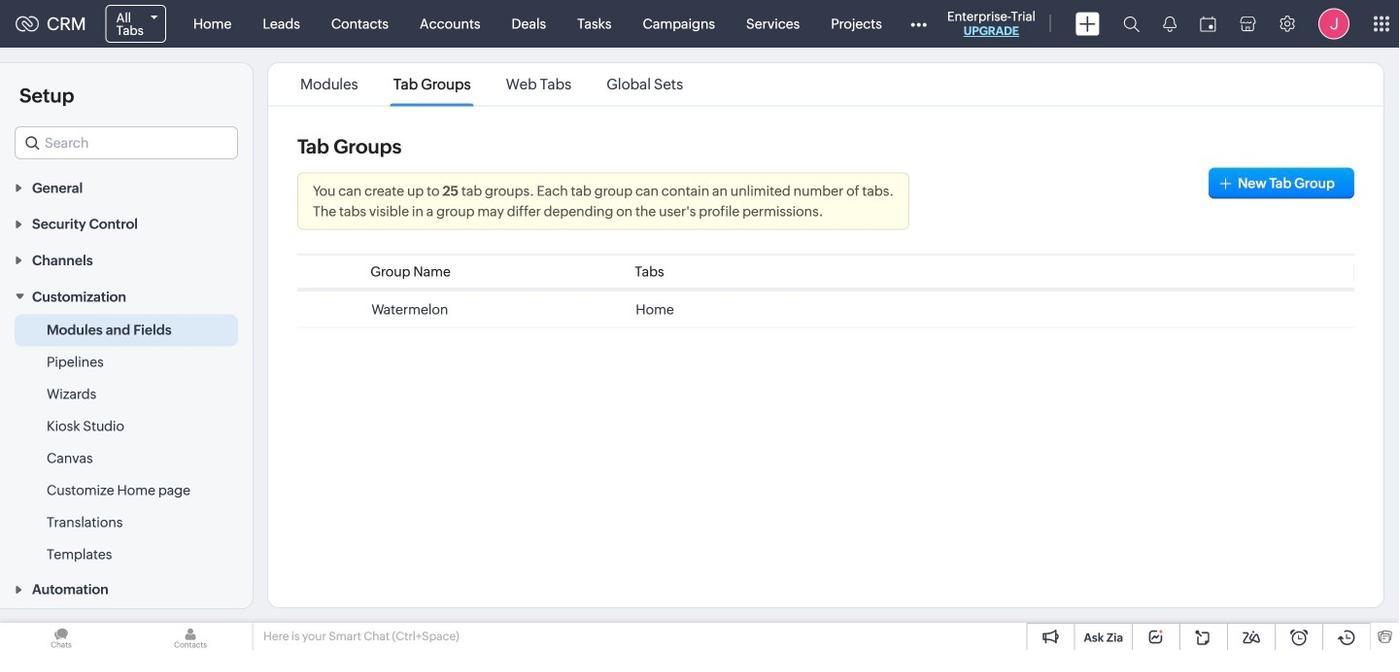Task type: describe. For each thing, give the bounding box(es) containing it.
profile image
[[1319, 8, 1350, 39]]

signals image
[[1163, 16, 1177, 32]]

search element
[[1112, 0, 1151, 48]]

calendar image
[[1200, 16, 1216, 32]]

search image
[[1123, 16, 1140, 32]]

contacts image
[[129, 623, 252, 650]]

chats image
[[0, 623, 122, 650]]

Search text field
[[16, 127, 237, 158]]

signals element
[[1151, 0, 1188, 48]]

create menu element
[[1064, 0, 1112, 47]]



Task type: vqa. For each thing, say whether or not it's contained in the screenshot.
the Search icon
yes



Task type: locate. For each thing, give the bounding box(es) containing it.
list
[[283, 63, 701, 105]]

profile element
[[1307, 0, 1361, 47]]

none field search
[[15, 126, 238, 159]]

None field
[[94, 1, 178, 47], [15, 126, 238, 159], [94, 1, 178, 47]]

logo image
[[16, 16, 39, 32]]

Other Modules field
[[898, 8, 940, 39]]

create menu image
[[1076, 12, 1100, 35]]

region
[[0, 314, 253, 571]]



